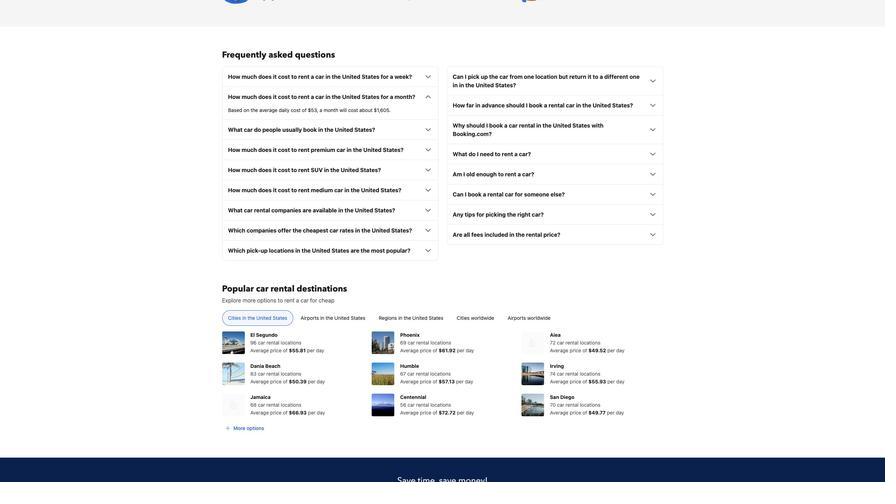 Task type: locate. For each thing, give the bounding box(es) containing it.
cost down asked
[[278, 74, 290, 80]]

cost down how much does it cost to rent suv in the united states?
[[278, 187, 290, 193]]

locations inside dropdown button
[[269, 247, 294, 254]]

2 vertical spatial car?
[[532, 211, 544, 218]]

67
[[400, 371, 406, 377]]

average down 56
[[400, 410, 419, 416]]

in
[[326, 74, 331, 80], [453, 82, 458, 88], [459, 82, 464, 88], [326, 94, 331, 100], [475, 102, 480, 109], [576, 102, 581, 109], [536, 122, 541, 129], [318, 127, 323, 133], [347, 147, 352, 153], [324, 167, 329, 173], [344, 187, 349, 193], [338, 207, 343, 214], [355, 227, 360, 234], [510, 232, 514, 238], [295, 247, 300, 254], [242, 315, 246, 321], [320, 315, 324, 321], [398, 315, 402, 321]]

1 airports from the left
[[301, 315, 319, 321]]

0 vertical spatial should
[[506, 102, 525, 109]]

what for what do i need to rent a car?
[[453, 151, 467, 157]]

a down destinations
[[296, 297, 299, 304]]

it for how much does it cost to rent suv in the united states?
[[273, 167, 277, 173]]

average for humble 67 car rental locations average price of $57.13 per day
[[400, 379, 419, 385]]

3 much from the top
[[242, 147, 257, 153]]

cities for cities in the united states
[[228, 315, 241, 321]]

how
[[228, 74, 240, 80], [228, 94, 240, 100], [453, 102, 465, 109], [228, 147, 240, 153], [228, 167, 240, 173], [228, 187, 240, 193]]

return
[[569, 74, 586, 80]]

of left $66.93
[[283, 410, 288, 416]]

4 does from the top
[[258, 167, 272, 173]]

cheap car rental in dania beach image
[[222, 363, 245, 385]]

questions
[[295, 49, 335, 61]]

car? up someone
[[522, 171, 534, 177]]

cities worldwide
[[457, 315, 494, 321]]

cities inside cities in the united states button
[[228, 315, 241, 321]]

cost left suv
[[278, 167, 290, 173]]

rental
[[549, 102, 565, 109], [519, 122, 535, 129], [488, 191, 504, 198], [254, 207, 270, 214], [526, 232, 542, 238], [271, 283, 295, 295], [266, 340, 279, 346], [416, 340, 429, 346], [566, 340, 579, 346], [266, 371, 279, 377], [416, 371, 429, 377], [566, 371, 579, 377], [266, 402, 279, 408], [416, 402, 429, 408], [566, 402, 579, 408]]

cheap car rental in centennial image
[[372, 394, 395, 416]]

to down usually in the left top of the page
[[291, 147, 297, 153]]

how for how much does it cost to rent suv in the united states?
[[228, 167, 240, 173]]

a inside can i pick up the car from one location but return it to a different one in in the united states?
[[600, 74, 603, 80]]

price inside humble 67 car rental locations average price of $57.13 per day
[[420, 379, 431, 385]]

average inside 'dania beach 83 car rental locations average price of $50.39 per day'
[[250, 379, 269, 385]]

which inside dropdown button
[[228, 247, 245, 254]]

much inside dropdown button
[[242, 187, 257, 193]]

per for irving 74 car rental locations average price of $55.93 per day
[[607, 379, 615, 385]]

to inside can i pick up the car from one location but return it to a different one in in the united states?
[[593, 74, 598, 80]]

of left $57.13
[[433, 379, 437, 385]]

day for phoenix 69 car rental locations average price of $61.92 per day
[[466, 347, 474, 353]]

0 vertical spatial do
[[254, 127, 261, 133]]

per right $66.93
[[308, 410, 316, 416]]

2 worldwide from the left
[[527, 315, 551, 321]]

day right $50.39
[[317, 379, 325, 385]]

one right from
[[524, 74, 534, 80]]

per inside phoenix 69 car rental locations average price of $61.92 per day
[[457, 347, 465, 353]]

price up diego at right bottom
[[570, 379, 581, 385]]

how for how much does it cost to rent premium car in the united states?
[[228, 147, 240, 153]]

2 one from the left
[[630, 74, 640, 80]]

price down beach
[[270, 379, 282, 385]]

0 vertical spatial can
[[453, 74, 464, 80]]

diego
[[560, 394, 574, 400]]

average inside centennial 56 car rental locations average price of $72.72 per day
[[400, 410, 419, 416]]

car? for what do i need to rent a car?
[[519, 151, 531, 157]]

1 which from the top
[[228, 227, 245, 234]]

per for phoenix 69 car rental locations average price of $61.92 per day
[[457, 347, 465, 353]]

how much does it cost to rent a car in the united states for a month?
[[228, 94, 415, 100]]

average down the 67
[[400, 379, 419, 385]]

0 horizontal spatial up
[[261, 247, 268, 254]]

for inside popular car rental destinations explore more options to rent a car for cheap
[[310, 297, 317, 304]]

day right $66.93
[[317, 410, 325, 416]]

day inside irving 74 car rental locations average price of $55.93 per day
[[616, 379, 625, 385]]

1 horizontal spatial up
[[481, 74, 488, 80]]

should
[[506, 102, 525, 109], [466, 122, 485, 129]]

rent
[[298, 74, 310, 80], [298, 94, 310, 100], [298, 147, 310, 153], [502, 151, 513, 157], [298, 167, 310, 173], [505, 171, 516, 177], [298, 187, 310, 193], [284, 297, 295, 304]]

0 vertical spatial companies
[[271, 207, 301, 214]]

average inside aiea 72 car rental locations average price of $49.52 per day
[[550, 347, 569, 353]]

united inside dropdown button
[[361, 187, 379, 193]]

to
[[291, 74, 297, 80], [593, 74, 598, 80], [291, 94, 297, 100], [291, 147, 297, 153], [495, 151, 501, 157], [291, 167, 297, 173], [498, 171, 504, 177], [291, 187, 297, 193], [278, 297, 283, 304]]

a
[[311, 74, 314, 80], [390, 74, 393, 80], [600, 74, 603, 80], [311, 94, 314, 100], [390, 94, 393, 100], [544, 102, 547, 109], [320, 107, 322, 113], [504, 122, 508, 129], [515, 151, 518, 157], [518, 171, 521, 177], [483, 191, 486, 198], [296, 297, 299, 304]]

of
[[302, 107, 307, 113], [283, 347, 288, 353], [433, 347, 437, 353], [583, 347, 587, 353], [283, 379, 288, 385], [433, 379, 437, 385], [583, 379, 587, 385], [283, 410, 288, 416], [433, 410, 437, 416], [583, 410, 587, 416]]

0 vertical spatial options
[[257, 297, 276, 304]]

book up why should i book a car rental in the united states with booking.com?
[[529, 102, 543, 109]]

cost for how much does it cost to rent suv in the united states?
[[278, 167, 290, 173]]

car?
[[519, 151, 531, 157], [522, 171, 534, 177], [532, 211, 544, 218]]

how much does it cost to rent a car in the united states for a week?
[[228, 74, 412, 80]]

1 vertical spatial are
[[351, 247, 359, 254]]

day inside aiea 72 car rental locations average price of $49.52 per day
[[616, 347, 625, 353]]

per right $61.92
[[457, 347, 465, 353]]

1 vertical spatial car?
[[522, 171, 534, 177]]

are down rates
[[351, 247, 359, 254]]

1 one from the left
[[524, 74, 534, 80]]

average inside jamaica 68 car rental locations average price of $66.93 per day
[[250, 410, 269, 416]]

price up centennial
[[420, 379, 431, 385]]

0 horizontal spatial cities
[[228, 315, 241, 321]]

in inside why should i book a car rental in the united states with booking.com?
[[536, 122, 541, 129]]

am i old enough to rent a car?
[[453, 171, 534, 177]]

3 does from the top
[[258, 147, 272, 153]]

1 vertical spatial do
[[469, 151, 476, 157]]

5 does from the top
[[258, 187, 272, 193]]

aiea 72 car rental locations average price of $49.52 per day
[[550, 332, 625, 353]]

5 much from the top
[[242, 187, 257, 193]]

1 vertical spatial should
[[466, 122, 485, 129]]

day
[[316, 347, 324, 353], [466, 347, 474, 353], [616, 347, 625, 353], [317, 379, 325, 385], [465, 379, 473, 385], [616, 379, 625, 385], [317, 410, 325, 416], [466, 410, 474, 416], [616, 410, 624, 416]]

per right $55.93
[[607, 379, 615, 385]]

1 horizontal spatial should
[[506, 102, 525, 109]]

are all fees included in the rental price?
[[453, 232, 560, 238]]

1 cities from the left
[[228, 315, 241, 321]]

$57.13
[[439, 379, 455, 385]]

what
[[228, 127, 243, 133], [453, 151, 467, 157], [228, 207, 243, 214]]

why should i book a car rental in the united states with booking.com? button
[[453, 121, 657, 138]]

cheap car rental in san diego image
[[522, 394, 544, 416]]

cities inside button
[[457, 315, 470, 321]]

pick-
[[247, 247, 261, 254]]

cost down usually in the left top of the page
[[278, 147, 290, 153]]

el
[[250, 332, 255, 338]]

0 horizontal spatial should
[[466, 122, 485, 129]]

locations up $72.72
[[431, 402, 451, 408]]

0 vertical spatial up
[[481, 74, 488, 80]]

are left available
[[303, 207, 311, 214]]

old
[[466, 171, 475, 177]]

$1,605.
[[374, 107, 391, 113]]

per for humble 67 car rental locations average price of $57.13 per day
[[456, 379, 464, 385]]

of left $50.39
[[283, 379, 288, 385]]

does for how much does it cost to rent premium car in the united states?
[[258, 147, 272, 153]]

average for centennial 56 car rental locations average price of $72.72 per day
[[400, 410, 419, 416]]

cheap car rental in irving image
[[522, 363, 544, 385]]

right
[[517, 211, 531, 218]]

aiea
[[550, 332, 561, 338]]

day for humble 67 car rental locations average price of $57.13 per day
[[465, 379, 473, 385]]

car? right right
[[532, 211, 544, 218]]

5 million+ reviews image
[[522, 0, 550, 4]]

do left need
[[469, 151, 476, 157]]

1 vertical spatial which
[[228, 247, 245, 254]]

frequently asked questions
[[222, 49, 335, 61]]

per right '$55.81'
[[307, 347, 315, 353]]

per right $49.52
[[607, 347, 615, 353]]

much for how much does it cost to rent suv in the united states?
[[242, 167, 257, 173]]

a left week?
[[390, 74, 393, 80]]

car inside irving 74 car rental locations average price of $55.93 per day
[[557, 371, 564, 377]]

2 airports from the left
[[508, 315, 526, 321]]

price down diego at right bottom
[[570, 410, 581, 416]]

rental inside 'dania beach 83 car rental locations average price of $50.39 per day'
[[266, 371, 279, 377]]

1 can from the top
[[453, 74, 464, 80]]

dania
[[250, 363, 264, 369]]

1 vertical spatial can
[[453, 191, 464, 198]]

price for humble 67 car rental locations average price of $57.13 per day
[[420, 379, 431, 385]]

price for centennial 56 car rental locations average price of $72.72 per day
[[420, 410, 431, 416]]

of left $49.52
[[583, 347, 587, 353]]

1 vertical spatial what
[[453, 151, 467, 157]]

locations up $66.93
[[281, 402, 301, 408]]

how for how much does it cost to rent medium car in the united states?
[[228, 187, 240, 193]]

per inside aiea 72 car rental locations average price of $49.52 per day
[[607, 347, 615, 353]]

frequently
[[222, 49, 266, 61]]

cost for how much does it cost to rent premium car in the united states?
[[278, 147, 290, 153]]

states? inside dropdown button
[[381, 187, 401, 193]]

the inside why should i book a car rental in the united states with booking.com?
[[543, 122, 552, 129]]

rental inside humble 67 car rental locations average price of $57.13 per day
[[416, 371, 429, 377]]

any tips for picking the right car?
[[453, 211, 544, 218]]

per inside centennial 56 car rental locations average price of $72.72 per day
[[457, 410, 465, 416]]

the up what car rental companies are available in the united states? dropdown button
[[351, 187, 360, 193]]

airports for airports in the united states
[[301, 315, 319, 321]]

per for jamaica 68 car rental locations average price of $66.93 per day
[[308, 410, 316, 416]]

price left $61.92
[[420, 347, 431, 353]]

price down centennial
[[420, 410, 431, 416]]

more
[[243, 297, 256, 304]]

price left $49.52
[[570, 347, 581, 353]]

1 vertical spatial up
[[261, 247, 268, 254]]

airports for airports worldwide
[[508, 315, 526, 321]]

can inside can i pick up the car from one location but return it to a different one in in the united states?
[[453, 74, 464, 80]]

i left pick
[[465, 74, 467, 80]]

locations inside humble 67 car rental locations average price of $57.13 per day
[[430, 371, 451, 377]]

worldwide inside the cities worldwide button
[[471, 315, 494, 321]]

96
[[250, 340, 257, 346]]

states left week?
[[362, 74, 379, 80]]

airports worldwide
[[508, 315, 551, 321]]

states left regions
[[351, 315, 365, 321]]

0 horizontal spatial worldwide
[[471, 315, 494, 321]]

locations inside el segundo 96 car rental locations average price of $55.81 per day
[[281, 340, 301, 346]]

for
[[381, 74, 389, 80], [381, 94, 389, 100], [515, 191, 523, 198], [477, 211, 484, 218], [310, 297, 317, 304]]

price for aiea 72 car rental locations average price of $49.52 per day
[[570, 347, 581, 353]]

0 horizontal spatial are
[[303, 207, 311, 214]]

the right offer
[[293, 227, 302, 234]]

72
[[550, 340, 556, 346]]

locations down offer
[[269, 247, 294, 254]]

does for how much does it cost to rent a car in the united states for a week?
[[258, 74, 272, 80]]

average for irving 74 car rental locations average price of $55.93 per day
[[550, 379, 569, 385]]

the
[[332, 74, 341, 80], [489, 74, 498, 80], [465, 82, 474, 88], [332, 94, 341, 100], [582, 102, 591, 109], [251, 107, 258, 113], [543, 122, 552, 129], [325, 127, 334, 133], [353, 147, 362, 153], [330, 167, 339, 173], [351, 187, 360, 193], [345, 207, 354, 214], [507, 211, 516, 218], [293, 227, 302, 234], [361, 227, 370, 234], [516, 232, 525, 238], [302, 247, 311, 254], [361, 247, 370, 254], [248, 315, 255, 321], [326, 315, 333, 321], [404, 315, 411, 321]]

what car rental companies are available in the united states? button
[[228, 206, 432, 215]]

options
[[257, 297, 276, 304], [247, 425, 264, 431]]

average down 70
[[550, 410, 569, 416]]

centennial
[[400, 394, 426, 400]]

0 vertical spatial car?
[[519, 151, 531, 157]]

can for can i book a rental car for someone else?
[[453, 191, 464, 198]]

more
[[233, 425, 245, 431]]

how much does it cost to rent suv in the united states? button
[[228, 166, 432, 174]]

worldwide for airports worldwide
[[527, 315, 551, 321]]

does for how much does it cost to rent medium car in the united states?
[[258, 187, 272, 193]]

per for aiea 72 car rental locations average price of $49.52 per day
[[607, 347, 615, 353]]

how inside "dropdown button"
[[228, 167, 240, 173]]

locations up $61.92
[[431, 340, 451, 346]]

70
[[550, 402, 556, 408]]

price inside aiea 72 car rental locations average price of $49.52 per day
[[570, 347, 581, 353]]

2 which from the top
[[228, 247, 245, 254]]

states
[[362, 74, 379, 80], [362, 94, 379, 100], [573, 122, 590, 129], [332, 247, 349, 254], [273, 315, 287, 321], [351, 315, 365, 321], [429, 315, 443, 321]]

how for how far in advance should i book a rental car in the united states?
[[453, 102, 465, 109]]

2 vertical spatial what
[[228, 207, 243, 214]]

per right $57.13
[[456, 379, 464, 385]]

average inside san diego 70 car rental locations average price of $49.77 per day
[[550, 410, 569, 416]]

0 horizontal spatial airports
[[301, 315, 319, 321]]

states up segundo
[[273, 315, 287, 321]]

day right $57.13
[[465, 379, 473, 385]]

do
[[254, 127, 261, 133], [469, 151, 476, 157]]

1 horizontal spatial cities
[[457, 315, 470, 321]]

pick
[[468, 74, 480, 80]]

per inside san diego 70 car rental locations average price of $49.77 per day
[[607, 410, 615, 416]]

cities for cities worldwide
[[457, 315, 470, 321]]

how for how much does it cost to rent a car in the united states for a month?
[[228, 94, 240, 100]]

0 vertical spatial what
[[228, 127, 243, 133]]

0 horizontal spatial one
[[524, 74, 534, 80]]

locations
[[269, 247, 294, 254], [281, 340, 301, 346], [431, 340, 451, 346], [580, 340, 601, 346], [281, 371, 301, 377], [430, 371, 451, 377], [580, 371, 600, 377], [281, 402, 301, 408], [431, 402, 451, 408], [580, 402, 601, 408]]

what car rental companies are available in the united states?
[[228, 207, 395, 214]]

average down 69
[[400, 347, 419, 353]]

of left $61.92
[[433, 347, 437, 353]]

locations up $50.39
[[281, 371, 301, 377]]

location
[[536, 74, 557, 80]]

locations up $57.13
[[430, 371, 451, 377]]

people
[[262, 127, 281, 133]]

how inside dropdown button
[[228, 187, 240, 193]]

segundo
[[256, 332, 278, 338]]

average for jamaica 68 car rental locations average price of $66.93 per day
[[250, 410, 269, 416]]

locations up $55.93
[[580, 371, 600, 377]]

cost right the "will" on the left top
[[348, 107, 358, 113]]

0 vertical spatial are
[[303, 207, 311, 214]]

can left pick
[[453, 74, 464, 80]]

rent inside popular car rental destinations explore more options to rent a car for cheap
[[284, 297, 295, 304]]

of inside centennial 56 car rental locations average price of $72.72 per day
[[433, 410, 437, 416]]

any tips for picking the right car? button
[[453, 210, 657, 219]]

from
[[510, 74, 523, 80]]

which for which companies offer the cheapest car rates  in the united states?
[[228, 227, 245, 234]]

worldwide for cities worldwide
[[471, 315, 494, 321]]

how much does it cost to rent premium car in the united states?
[[228, 147, 404, 153]]

day inside phoenix 69 car rental locations average price of $61.92 per day
[[466, 347, 474, 353]]

does for how much does it cost to rent suv in the united states?
[[258, 167, 272, 173]]

1 vertical spatial companies
[[247, 227, 277, 234]]

we're here for you image
[[222, 0, 250, 4]]

of left '$55.81'
[[283, 347, 288, 353]]

tab list
[[216, 310, 669, 326]]

car? for am i old enough to rent a car?
[[522, 171, 534, 177]]

average inside irving 74 car rental locations average price of $55.93 per day
[[550, 379, 569, 385]]

airports up cheap car rental in aiea "image"
[[508, 315, 526, 321]]

can inside dropdown button
[[453, 191, 464, 198]]

book down the advance
[[489, 122, 503, 129]]

day inside humble 67 car rental locations average price of $57.13 per day
[[465, 379, 473, 385]]

for left someone
[[515, 191, 523, 198]]

the down how far in advance should i book a rental car in the united states?
[[543, 122, 552, 129]]

dania beach 83 car rental locations average price of $50.39 per day
[[250, 363, 325, 385]]

day right '$55.81'
[[316, 347, 324, 353]]

0 horizontal spatial do
[[254, 127, 261, 133]]

day right $49.52
[[616, 347, 625, 353]]

day right $55.93
[[616, 379, 625, 385]]

day inside jamaica 68 car rental locations average price of $66.93 per day
[[317, 410, 325, 416]]

the right pick
[[489, 74, 498, 80]]

much inside "dropdown button"
[[242, 167, 257, 173]]

4 much from the top
[[242, 167, 257, 173]]

how much does it cost to rent medium car in the united states? button
[[228, 186, 432, 194]]

1 does from the top
[[258, 74, 272, 80]]

2 can from the top
[[453, 191, 464, 198]]

0 vertical spatial which
[[228, 227, 245, 234]]

should up "booking.com?"
[[466, 122, 485, 129]]

do inside what do i need to rent a car? dropdown button
[[469, 151, 476, 157]]

states? inside "dropdown button"
[[391, 227, 412, 234]]

car inside why should i book a car rental in the united states with booking.com?
[[509, 122, 518, 129]]

which companies offer the cheapest car rates  in the united states? button
[[228, 226, 432, 235]]

day for jamaica 68 car rental locations average price of $66.93 per day
[[317, 410, 325, 416]]

united inside why should i book a car rental in the united states with booking.com?
[[553, 122, 571, 129]]

average inside phoenix 69 car rental locations average price of $61.92 per day
[[400, 347, 419, 353]]

airports worldwide button
[[502, 310, 557, 326]]

2 does from the top
[[258, 94, 272, 100]]

price inside phoenix 69 car rental locations average price of $61.92 per day
[[420, 347, 431, 353]]

$61.92
[[439, 347, 456, 353]]

do left people
[[254, 127, 261, 133]]

most
[[371, 247, 385, 254]]

cost for how much does it cost to rent medium car in the united states?
[[278, 187, 290, 193]]

picking
[[486, 211, 506, 218]]

2 cities from the left
[[457, 315, 470, 321]]

states?
[[495, 82, 516, 88], [612, 102, 633, 109], [354, 127, 375, 133], [383, 147, 404, 153], [360, 167, 381, 173], [381, 187, 401, 193], [374, 207, 395, 214], [391, 227, 412, 234]]

tab list containing cities in the united states
[[216, 310, 669, 326]]

car inside jamaica 68 car rental locations average price of $66.93 per day
[[258, 402, 265, 408]]

1 horizontal spatial one
[[630, 74, 640, 80]]

popular
[[222, 283, 254, 295]]

2 much from the top
[[242, 94, 257, 100]]

am
[[453, 171, 462, 177]]

san
[[550, 394, 559, 400]]

a down the advance
[[504, 122, 508, 129]]

airports down cheap
[[301, 315, 319, 321]]

to inside dropdown button
[[291, 187, 297, 193]]

rental inside phoenix 69 car rental locations average price of $61.92 per day
[[416, 340, 429, 346]]

up inside can i pick up the car from one location but return it to a different one in in the united states?
[[481, 74, 488, 80]]

cities in the united states
[[228, 315, 287, 321]]

1 vertical spatial options
[[247, 425, 264, 431]]

rental inside popular car rental destinations explore more options to rent a car for cheap
[[271, 283, 295, 295]]

1 horizontal spatial airports
[[508, 315, 526, 321]]

medium
[[311, 187, 333, 193]]

more options button
[[222, 422, 267, 435]]

per right $72.72
[[457, 410, 465, 416]]

1 horizontal spatial do
[[469, 151, 476, 157]]

per right $50.39
[[308, 379, 316, 385]]

what for what car do people usually book in the united states?
[[228, 127, 243, 133]]

how for how much does it cost to rent a car in the united states for a week?
[[228, 74, 240, 80]]

does inside "dropdown button"
[[258, 167, 272, 173]]

1 worldwide from the left
[[471, 315, 494, 321]]

56
[[400, 402, 406, 408]]

per inside 'dania beach 83 car rental locations average price of $50.39 per day'
[[308, 379, 316, 385]]

based on the average daily cost of $53, a month will cost about $1,605.
[[228, 107, 391, 113]]

which companies offer the cheapest car rates  in the united states?
[[228, 227, 412, 234]]

rental inside why should i book a car rental in the united states with booking.com?
[[519, 122, 535, 129]]

$53,
[[308, 107, 318, 113]]

to up cities in the united states
[[278, 297, 283, 304]]

which pick-up locations in the united states are the most popular?
[[228, 247, 411, 254]]

can up any
[[453, 191, 464, 198]]

day for irving 74 car rental locations average price of $55.93 per day
[[616, 379, 625, 385]]

locations up '$55.81'
[[281, 340, 301, 346]]

the down month
[[325, 127, 334, 133]]

average inside humble 67 car rental locations average price of $57.13 per day
[[400, 379, 419, 385]]

1 much from the top
[[242, 74, 257, 80]]

price inside centennial 56 car rental locations average price of $72.72 per day
[[420, 410, 431, 416]]

average down the 68
[[250, 410, 269, 416]]

day right $72.72
[[466, 410, 474, 416]]

1 horizontal spatial worldwide
[[527, 315, 551, 321]]

$49.77
[[589, 410, 606, 416]]

united inside can i pick up the car from one location but return it to a different one in in the united states?
[[476, 82, 494, 88]]

day right $61.92
[[466, 347, 474, 353]]

does
[[258, 74, 272, 80], [258, 94, 272, 100], [258, 147, 272, 153], [258, 167, 272, 173], [258, 187, 272, 193]]

worldwide inside airports worldwide button
[[527, 315, 551, 321]]



Task type: vqa. For each thing, say whether or not it's contained in the screenshot.
Cheap car rental in San Diego image
yes



Task type: describe. For each thing, give the bounding box(es) containing it.
car inside dropdown button
[[334, 187, 343, 193]]

do inside what car do people usually book in the united states? dropdown button
[[254, 127, 261, 133]]

how much does it cost to rent suv in the united states?
[[228, 167, 381, 173]]

a up can i book a rental car for someone else?
[[518, 171, 521, 177]]

rental inside centennial 56 car rental locations average price of $72.72 per day
[[416, 402, 429, 408]]

locations inside centennial 56 car rental locations average price of $72.72 per day
[[431, 402, 451, 408]]

why
[[453, 122, 465, 129]]

i left need
[[477, 151, 479, 157]]

airports in the united states
[[301, 315, 365, 321]]

companies inside "dropdown button"
[[247, 227, 277, 234]]

locations inside 'dania beach 83 car rental locations average price of $50.39 per day'
[[281, 371, 301, 377]]

68
[[250, 402, 257, 408]]

day inside 'dania beach 83 car rental locations average price of $50.39 per day'
[[317, 379, 325, 385]]

i up tips
[[465, 191, 467, 198]]

how much does it cost to rent medium car in the united states?
[[228, 187, 401, 193]]

price inside san diego 70 car rental locations average price of $49.77 per day
[[570, 410, 581, 416]]

car inside can i pick up the car from one location but return it to a different one in in the united states?
[[500, 74, 508, 80]]

centennial 56 car rental locations average price of $72.72 per day
[[400, 394, 474, 416]]

of inside jamaica 68 car rental locations average price of $66.93 per day
[[283, 410, 288, 416]]

locations inside aiea 72 car rental locations average price of $49.52 per day
[[580, 340, 601, 346]]

day inside el segundo 96 car rental locations average price of $55.81 per day
[[316, 347, 324, 353]]

with
[[592, 122, 604, 129]]

$55.93
[[589, 379, 606, 385]]

much for how much does it cost to rent premium car in the united states?
[[242, 147, 257, 153]]

should inside why should i book a car rental in the united states with booking.com?
[[466, 122, 485, 129]]

average for aiea 72 car rental locations average price of $49.52 per day
[[550, 347, 569, 353]]

i left old
[[463, 171, 465, 177]]

the inside button
[[248, 315, 255, 321]]

united inside button
[[256, 315, 271, 321]]

cost for how much does it cost to rent a car in the united states for a week?
[[278, 74, 290, 80]]

rental inside irving 74 car rental locations average price of $55.93 per day
[[566, 371, 579, 377]]

book right usually in the left top of the page
[[303, 127, 317, 133]]

i up why should i book a car rental in the united states with booking.com?
[[526, 102, 528, 109]]

destinations
[[297, 283, 347, 295]]

the left right
[[507, 211, 516, 218]]

can i book a rental car for someone else? button
[[453, 190, 657, 199]]

advance
[[482, 102, 505, 109]]

should inside dropdown button
[[506, 102, 525, 109]]

am i old enough to rent a car? button
[[453, 170, 657, 179]]

which pick-up locations in the united states are the most popular? button
[[228, 246, 432, 255]]

cities worldwide button
[[451, 310, 500, 326]]

how much does it cost to rent a car in the united states for a week? button
[[228, 73, 432, 81]]

in inside dropdown button
[[344, 187, 349, 193]]

it for how much does it cost to rent premium car in the united states?
[[273, 147, 277, 153]]

to inside popular car rental destinations explore more options to rent a car for cheap
[[278, 297, 283, 304]]

price for jamaica 68 car rental locations average price of $66.93 per day
[[270, 410, 282, 416]]

how much does it cost to rent a car in the united states for a month? button
[[228, 93, 432, 101]]

tips
[[465, 211, 475, 218]]

of inside aiea 72 car rental locations average price of $49.52 per day
[[583, 347, 587, 353]]

cost for how much does it cost to rent a car in the united states for a month?
[[278, 94, 290, 100]]

rental inside jamaica 68 car rental locations average price of $66.93 per day
[[266, 402, 279, 408]]

cheap car rental in aiea image
[[522, 332, 544, 354]]

cheap
[[319, 297, 334, 304]]

states inside why should i book a car rental in the united states with booking.com?
[[573, 122, 590, 129]]

will
[[340, 107, 347, 113]]

car inside 'dania beach 83 car rental locations average price of $50.39 per day'
[[258, 371, 265, 377]]

of inside irving 74 car rental locations average price of $55.93 per day
[[583, 379, 587, 385]]

book inside why should i book a car rental in the united states with booking.com?
[[489, 122, 503, 129]]

does for how much does it cost to rent a car in the united states for a month?
[[258, 94, 272, 100]]

which for which pick-up locations in the united states are the most popular?
[[228, 247, 245, 254]]

a down why should i book a car rental in the united states with booking.com?
[[515, 151, 518, 157]]

a down enough
[[483, 191, 486, 198]]

it for how much does it cost to rent a car in the united states for a week?
[[273, 74, 277, 80]]

locations inside phoenix 69 car rental locations average price of $61.92 per day
[[431, 340, 451, 346]]

the right suv
[[330, 167, 339, 173]]

options inside popular car rental destinations explore more options to rent a car for cheap
[[257, 297, 276, 304]]

a right the $53,
[[320, 107, 322, 113]]

humble 67 car rental locations average price of $57.13 per day
[[400, 363, 473, 385]]

to right need
[[495, 151, 501, 157]]

the inside dropdown button
[[351, 187, 360, 193]]

of inside san diego 70 car rental locations average price of $49.77 per day
[[583, 410, 587, 416]]

car inside humble 67 car rental locations average price of $57.13 per day
[[407, 371, 415, 377]]

different
[[604, 74, 628, 80]]

the right rates
[[361, 227, 370, 234]]

of inside 'dania beach 83 car rental locations average price of $50.39 per day'
[[283, 379, 288, 385]]

per for centennial 56 car rental locations average price of $72.72 per day
[[457, 410, 465, 416]]

states? inside can i pick up the car from one location but return it to a different one in in the united states?
[[495, 82, 516, 88]]

day for centennial 56 car rental locations average price of $72.72 per day
[[466, 410, 474, 416]]

$55.81
[[289, 347, 306, 353]]

the down cheap
[[326, 315, 333, 321]]

car inside aiea 72 car rental locations average price of $49.52 per day
[[557, 340, 564, 346]]

humble
[[400, 363, 419, 369]]

for up $1,605.
[[381, 94, 389, 100]]

day for aiea 72 car rental locations average price of $49.52 per day
[[616, 347, 625, 353]]

states up about
[[362, 94, 379, 100]]

regions
[[379, 315, 397, 321]]

the up rates
[[345, 207, 354, 214]]

rental inside aiea 72 car rental locations average price of $49.52 per day
[[566, 340, 579, 346]]

popular car rental destinations explore more options to rent a car for cheap
[[222, 283, 347, 304]]

month?
[[395, 94, 415, 100]]

average for phoenix 69 car rental locations average price of $61.92 per day
[[400, 347, 419, 353]]

jamaica
[[250, 394, 271, 400]]

more options
[[233, 425, 264, 431]]

up inside dropdown button
[[261, 247, 268, 254]]

month
[[324, 107, 338, 113]]

cheapest
[[303, 227, 328, 234]]

irving 74 car rental locations average price of $55.93 per day
[[550, 363, 625, 385]]

to left suv
[[291, 167, 297, 173]]

the up how much does it cost to rent a car in the united states for a month? dropdown button
[[332, 74, 341, 80]]

available
[[313, 207, 337, 214]]

the up month
[[332, 94, 341, 100]]

cheap car rental in el segundo image
[[222, 332, 245, 354]]

what for what car rental companies are available in the united states?
[[228, 207, 243, 214]]

can i pick up the car from one location but return it to a different one in in the united states?
[[453, 74, 640, 88]]

1 horizontal spatial are
[[351, 247, 359, 254]]

cheap car rental in humble image
[[372, 363, 395, 385]]

price inside el segundo 96 car rental locations average price of $55.81 per day
[[270, 347, 282, 353]]

a up the $53,
[[311, 94, 314, 100]]

locations inside jamaica 68 car rental locations average price of $66.93 per day
[[281, 402, 301, 408]]

can i pick up the car from one location but return it to a different one in in the united states? button
[[453, 73, 657, 90]]

in inside button
[[242, 315, 246, 321]]

suv
[[311, 167, 323, 173]]

included
[[485, 232, 508, 238]]

book down old
[[468, 191, 482, 198]]

price for irving 74 car rental locations average price of $55.93 per day
[[570, 379, 581, 385]]

states down rates
[[332, 247, 349, 254]]

to down asked
[[291, 74, 297, 80]]

about
[[359, 107, 373, 113]]

of inside humble 67 car rental locations average price of $57.13 per day
[[433, 379, 437, 385]]

to right enough
[[498, 171, 504, 177]]

the down return
[[582, 102, 591, 109]]

options inside button
[[247, 425, 264, 431]]

fees
[[471, 232, 483, 238]]

can for can i pick up the car from one location but return it to a different one in in the united states?
[[453, 74, 464, 80]]

i inside why should i book a car rental in the united states with booking.com?
[[486, 122, 488, 129]]

83
[[250, 371, 257, 377]]

the down cheapest
[[302, 247, 311, 254]]

much for how much does it cost to rent medium car in the united states?
[[242, 187, 257, 193]]

price for phoenix 69 car rental locations average price of $61.92 per day
[[420, 347, 431, 353]]

any
[[453, 211, 464, 218]]

based
[[228, 107, 242, 113]]

average inside el segundo 96 car rental locations average price of $55.81 per day
[[250, 347, 269, 353]]

beach
[[265, 363, 280, 369]]

it inside can i pick up the car from one location but return it to a different one in in the united states?
[[588, 74, 592, 80]]

booking.com?
[[453, 131, 492, 137]]

a left month?
[[390, 94, 393, 100]]

the up how much does it cost to rent suv in the united states? "dropdown button"
[[353, 147, 362, 153]]

far
[[466, 102, 474, 109]]

it for how much does it cost to rent a car in the united states for a month?
[[273, 94, 277, 100]]

locations inside irving 74 car rental locations average price of $55.93 per day
[[580, 371, 600, 377]]

regions in the united states
[[379, 315, 443, 321]]

rental inside san diego 70 car rental locations average price of $49.77 per day
[[566, 402, 579, 408]]

rental inside el segundo 96 car rental locations average price of $55.81 per day
[[266, 340, 279, 346]]

enough
[[476, 171, 497, 177]]

of inside phoenix 69 car rental locations average price of $61.92 per day
[[433, 347, 437, 353]]

regions in the united states button
[[373, 310, 449, 326]]

it for how much does it cost to rent medium car in the united states?
[[273, 187, 277, 193]]

the down pick
[[465, 82, 474, 88]]

the down right
[[516, 232, 525, 238]]

rent inside dropdown button
[[298, 187, 310, 193]]

cheap car rental in jamaica image
[[222, 394, 245, 416]]

a inside why should i book a car rental in the united states with booking.com?
[[504, 122, 508, 129]]

are
[[453, 232, 462, 238]]

daily
[[279, 107, 289, 113]]

jamaica 68 car rental locations average price of $66.93 per day
[[250, 394, 325, 416]]

the left 'most'
[[361, 247, 370, 254]]

companies inside dropdown button
[[271, 207, 301, 214]]

price inside 'dania beach 83 car rental locations average price of $50.39 per day'
[[270, 379, 282, 385]]

popular?
[[386, 247, 411, 254]]

a inside popular car rental destinations explore more options to rent a car for cheap
[[296, 297, 299, 304]]

to up based on the average daily cost of $53, a month will cost about $1,605.
[[291, 94, 297, 100]]

usually
[[282, 127, 302, 133]]

car inside el segundo 96 car rental locations average price of $55.81 per day
[[258, 340, 265, 346]]

the up phoenix
[[404, 315, 411, 321]]

need
[[480, 151, 494, 157]]

of left the $53,
[[302, 107, 307, 113]]

rates
[[340, 227, 354, 234]]

cost right the daily
[[291, 107, 301, 113]]

in inside "dropdown button"
[[355, 227, 360, 234]]

car inside centennial 56 car rental locations average price of $72.72 per day
[[408, 402, 415, 408]]

much for how much does it cost to rent a car in the united states for a month?
[[242, 94, 257, 100]]

but
[[559, 74, 568, 80]]

rent inside "dropdown button"
[[298, 167, 310, 173]]

a down 'questions'
[[311, 74, 314, 80]]

much for how much does it cost to rent a car in the united states for a week?
[[242, 74, 257, 80]]

locations inside san diego 70 car rental locations average price of $49.77 per day
[[580, 402, 601, 408]]

phoenix
[[400, 332, 420, 338]]

car inside "dropdown button"
[[330, 227, 338, 234]]

premium
[[311, 147, 335, 153]]

states inside button
[[273, 315, 287, 321]]

el segundo 96 car rental locations average price of $55.81 per day
[[250, 332, 324, 353]]

week?
[[395, 74, 412, 80]]

can i book a rental car for someone else?
[[453, 191, 565, 198]]

states up phoenix 69 car rental locations average price of $61.92 per day
[[429, 315, 443, 321]]

cities in the united states button
[[222, 310, 293, 326]]

for right tips
[[477, 211, 484, 218]]

united inside "dropdown button"
[[372, 227, 390, 234]]

how far in advance should i book a rental car in the united states? button
[[453, 101, 657, 110]]

airports in the united states button
[[295, 310, 371, 326]]

the right on
[[251, 107, 258, 113]]

irving
[[550, 363, 564, 369]]

of inside el segundo 96 car rental locations average price of $55.81 per day
[[283, 347, 288, 353]]

a down can i pick up the car from one location but return it to a different one in in the united states?
[[544, 102, 547, 109]]

car inside san diego 70 car rental locations average price of $49.77 per day
[[557, 402, 564, 408]]

cheap car rental in phoenix image
[[372, 332, 395, 354]]

what car do people usually book in the united states? button
[[228, 126, 432, 134]]

day inside san diego 70 car rental locations average price of $49.77 per day
[[616, 410, 624, 416]]

car inside phoenix 69 car rental locations average price of $61.92 per day
[[408, 340, 415, 346]]

per inside el segundo 96 car rental locations average price of $55.81 per day
[[307, 347, 315, 353]]

$66.93
[[289, 410, 307, 416]]

$49.52
[[589, 347, 606, 353]]

asked
[[269, 49, 293, 61]]

for left week?
[[381, 74, 389, 80]]

i inside can i pick up the car from one location but return it to a different one in in the united states?
[[465, 74, 467, 80]]



